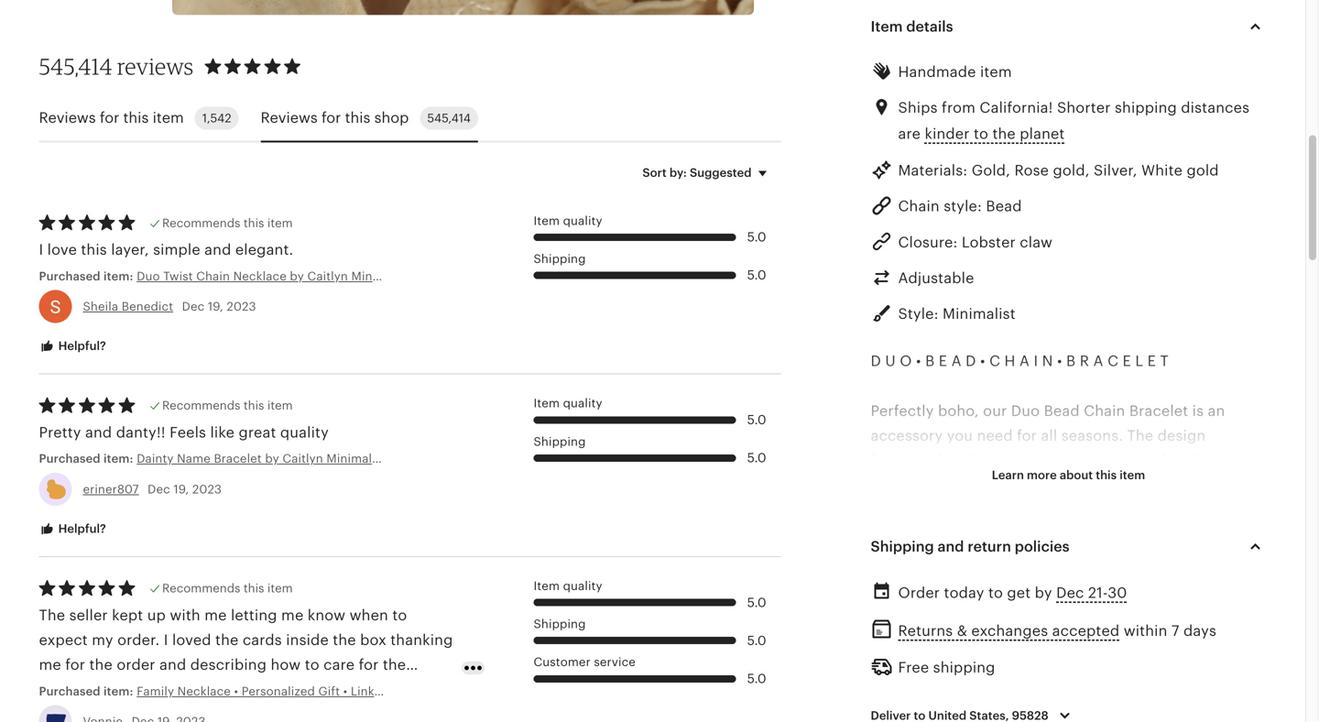 Task type: locate. For each thing, give the bounding box(es) containing it.
on
[[1003, 527, 1021, 544]]

1 item: from the top
[[104, 269, 133, 283]]

ships
[[899, 100, 938, 116]]

helpful? button down sheila
[[25, 330, 120, 364]]

a
[[952, 353, 962, 369], [1020, 353, 1030, 369], [1094, 353, 1104, 369]]

the up expect in the left bottom of the page
[[39, 607, 65, 624]]

1 vertical spatial recommends this item
[[162, 399, 293, 413]]

item quality
[[534, 214, 603, 228], [534, 397, 603, 410], [534, 579, 603, 593]]

2 vertical spatial item quality
[[534, 579, 603, 593]]

how
[[271, 657, 301, 673]]

2 vertical spatial purchased
[[39, 685, 101, 698]]

bead up all
[[1045, 403, 1080, 419]]

playful
[[955, 477, 1003, 494]]

1 horizontal spatial reviews
[[261, 110, 318, 126]]

0 vertical spatial item quality
[[534, 214, 603, 228]]

1 vertical spatial sterling
[[931, 627, 987, 644]]

0 vertical spatial shipping
[[1115, 100, 1178, 116]]

item
[[981, 64, 1013, 80], [153, 110, 184, 126], [268, 216, 293, 230], [268, 399, 293, 413], [1120, 468, 1146, 482], [268, 582, 293, 595]]

sterling up free shipping
[[931, 627, 987, 644]]

to left the get
[[989, 585, 1004, 601]]

shop
[[375, 110, 409, 126]]

0 vertical spatial purchased item:
[[39, 269, 137, 283]]

1 vertical spatial singapore
[[1166, 677, 1240, 693]]

0 vertical spatial purchased
[[39, 269, 101, 283]]

bead down "gold,"
[[987, 198, 1023, 215]]

ships from california! shorter shipping distances are
[[899, 100, 1250, 142]]

returns & exchanges accepted button
[[899, 618, 1120, 644]]

1 horizontal spatial b
[[1067, 353, 1076, 369]]

2 helpful? button from the top
[[25, 512, 120, 546]]

item: for danty!!
[[104, 452, 133, 466]]

dec right 'eriner807'
[[148, 482, 170, 496]]

bracelet
[[1130, 403, 1189, 419]]

1 horizontal spatial singapore
[[1166, 677, 1240, 693]]

1 horizontal spatial a
[[1020, 353, 1030, 369]]

1 vertical spatial item quality
[[534, 397, 603, 410]]

1 e from the left
[[939, 353, 948, 369]]

0 horizontal spatial 19,
[[174, 482, 189, 496]]

1 vertical spatial i
[[1034, 353, 1039, 369]]

2 vertical spatial recommends this item
[[162, 582, 293, 595]]

0 vertical spatial 2023
[[227, 300, 256, 313]]

reviews
[[39, 110, 96, 126], [261, 110, 318, 126]]

e left l on the right of page
[[1123, 353, 1132, 369]]

0 vertical spatial 545,414
[[39, 53, 112, 80]]

bracelet
[[871, 502, 930, 519]]

item inside dropdown button
[[871, 18, 903, 35]]

and right pretty
[[85, 424, 112, 441]]

2 horizontal spatial dec
[[1057, 585, 1085, 601]]

0 horizontal spatial reviews
[[39, 110, 96, 126]]

order.
[[117, 632, 160, 648]]

a right on
[[1025, 527, 1033, 544]]

chain up seasons. at right bottom
[[1084, 403, 1126, 419]]

i left the 'love'
[[39, 242, 43, 258]]

reviews down 545,414 reviews
[[39, 110, 96, 126]]

0 horizontal spatial silver
[[991, 627, 1031, 644]]

1 vertical spatial the
[[39, 607, 65, 624]]

perfectly
[[871, 403, 935, 419]]

shipping
[[1115, 100, 1178, 116], [934, 659, 996, 676]]

finish:
[[880, 627, 927, 644]]

solid
[[1040, 577, 1076, 594]]

and right it
[[938, 539, 965, 555]]

purchased down expect in the left bottom of the page
[[39, 685, 101, 698]]

the down california!
[[993, 125, 1016, 142]]

0 horizontal spatial dec
[[148, 482, 170, 496]]

1 horizontal spatial 545,414
[[427, 111, 471, 125]]

item quality for i love this layer, simple and elegant.
[[534, 214, 603, 228]]

3 recommends this item from the top
[[162, 582, 293, 595]]

you down time
[[973, 527, 999, 544]]

18k
[[1044, 627, 1068, 644]]

gold
[[1187, 162, 1220, 179]]

e right l on the right of page
[[1148, 353, 1157, 369]]

purchased for and
[[39, 452, 101, 466]]

singapore
[[965, 453, 1039, 469], [1166, 677, 1240, 693]]

recommends up 'feels'
[[162, 399, 241, 413]]

dec right benedict
[[182, 300, 205, 313]]

the
[[993, 125, 1016, 142], [1185, 502, 1209, 519], [215, 632, 239, 648], [333, 632, 356, 648], [89, 657, 113, 673], [383, 657, 406, 673]]

me up inside
[[281, 607, 304, 624]]

0 horizontal spatial me
[[39, 657, 61, 673]]

for up vacation.
[[1161, 502, 1181, 519]]

1 vertical spatial 545,414
[[427, 111, 471, 125]]

tiny
[[1206, 453, 1232, 469]]

0 horizontal spatial e
[[939, 353, 948, 369]]

chain style: bead
[[899, 198, 1023, 215]]

1 vertical spatial silver
[[991, 627, 1031, 644]]

&
[[958, 623, 968, 639]]

expect
[[39, 632, 88, 648]]

d left u
[[871, 353, 882, 369]]

an
[[1209, 403, 1226, 419]]

1 reviews from the left
[[39, 110, 96, 126]]

0 vertical spatial chain
[[899, 198, 940, 215]]

1 vertical spatial you
[[973, 527, 999, 544]]

for left all
[[1018, 428, 1038, 444]]

e right o
[[939, 353, 948, 369]]

1 vertical spatial chain
[[1084, 403, 1126, 419]]

∙
[[1035, 627, 1040, 644]]

2 horizontal spatial e
[[1148, 353, 1157, 369]]

1 d from the left
[[871, 353, 882, 369]]

boho,
[[939, 403, 980, 419]]

tab list
[[39, 96, 781, 142]]

7 5.0 from the top
[[748, 671, 767, 686]]

features
[[871, 453, 929, 469]]

recommends this item for great
[[162, 399, 293, 413]]

2 vertical spatial item:
[[104, 685, 133, 698]]

me
[[205, 607, 227, 624], [281, 607, 304, 624], [39, 657, 61, 673]]

suggested
[[690, 166, 752, 179]]

for down duo
[[919, 477, 939, 494]]

1 recommends this item from the top
[[162, 216, 293, 230]]

1 vertical spatial helpful? button
[[25, 512, 120, 546]]

silver up days at the bottom of page
[[1171, 577, 1211, 594]]

1 horizontal spatial a
[[1025, 527, 1033, 544]]

to inside kinder to the planet button
[[974, 125, 989, 142]]

0 horizontal spatial shipping
[[934, 659, 996, 676]]

chains
[[1081, 453, 1128, 469]]

recommends for simple
[[162, 216, 241, 230]]

the inside the perfectly boho, our duo bead chain bracelet is an accessory you need for all seasons. the design features duo singapore twist chains lined with tiny beads for a playful texture. you'll think of this dainty bracelet every time you're getting ready for the beach, or take it with you on a parisian dream vacation.
[[1185, 502, 1209, 519]]

reviews right 1,542
[[261, 110, 318, 126]]

the up the care
[[333, 632, 356, 648]]

2 recommends from the top
[[162, 399, 241, 413]]

2 vertical spatial with
[[170, 607, 201, 624]]

helpful? down 'eriner807'
[[55, 522, 106, 536]]

silver left ∙
[[991, 627, 1031, 644]]

featuring
[[880, 677, 948, 693]]

recommends this item up 'letting'
[[162, 582, 293, 595]]

2023 down elegant.
[[227, 300, 256, 313]]

purchased item: up 'eriner807'
[[39, 452, 137, 466]]

1 5.0 from the top
[[748, 230, 767, 244]]

c left h
[[990, 353, 1001, 369]]

recommends up up
[[162, 582, 241, 595]]

1 horizontal spatial e
[[1123, 353, 1132, 369]]

with
[[1171, 453, 1202, 469], [938, 527, 969, 544], [170, 607, 201, 624]]

b right o
[[926, 353, 935, 369]]

with down design
[[1171, 453, 1202, 469]]

8
[[1063, 677, 1072, 693]]

1 horizontal spatial 2023
[[227, 300, 256, 313]]

helpful? down sheila
[[55, 339, 106, 353]]

1 vertical spatial item:
[[104, 452, 133, 466]]

sheila benedict dec 19, 2023
[[83, 300, 256, 313]]

2 vertical spatial recommends
[[162, 582, 241, 595]]

know
[[308, 607, 346, 624]]

this up "great"
[[244, 399, 264, 413]]

great
[[239, 424, 276, 441]]

a down style: minimalist
[[952, 353, 962, 369]]

1 purchased item: from the top
[[39, 269, 137, 283]]

purchased item: down "my"
[[39, 685, 137, 698]]

2 a from the left
[[1020, 353, 1030, 369]]

chain inside the perfectly boho, our duo bead chain bracelet is an accessory you need for all seasons. the design features duo singapore twist chains lined with tiny beads for a playful texture. you'll think of this dainty bracelet every time you're getting ready for the beach, or take it with you on a parisian dream vacation.
[[1084, 403, 1126, 419]]

1 horizontal spatial chain
[[1084, 403, 1126, 419]]

2 vertical spatial dec
[[1057, 585, 1085, 601]]

1 helpful? from the top
[[55, 339, 106, 353]]

to left 8
[[1044, 677, 1059, 693]]

a right h
[[1020, 353, 1030, 369]]

• left material:
[[871, 577, 876, 594]]

u
[[886, 353, 896, 369]]

this right the about
[[1096, 468, 1117, 482]]

me down expect in the left bottom of the page
[[39, 657, 61, 673]]

purchased item: for love
[[39, 269, 137, 283]]

1 vertical spatial helpful?
[[55, 522, 106, 536]]

item: down layer, on the left top of page
[[104, 269, 133, 283]]

3 purchased item: from the top
[[39, 685, 137, 698]]

learn
[[992, 468, 1025, 482]]

sort by: suggested
[[643, 166, 752, 179]]

c left l on the right of page
[[1108, 353, 1119, 369]]

1 vertical spatial dec
[[148, 482, 170, 496]]

0 horizontal spatial 2023
[[192, 482, 222, 496]]

you'll
[[1067, 477, 1105, 494]]

b left r
[[1067, 353, 1076, 369]]

shipping up adjustable
[[934, 659, 996, 676]]

1 horizontal spatial i
[[164, 632, 168, 648]]

recommends for like
[[162, 399, 241, 413]]

rose
[[1015, 162, 1050, 179]]

1 vertical spatial purchased item:
[[39, 452, 137, 466]]

0 horizontal spatial i
[[39, 242, 43, 258]]

2 recommends this item from the top
[[162, 399, 293, 413]]

545,414 right shop
[[427, 111, 471, 125]]

0 horizontal spatial c
[[990, 353, 1001, 369]]

a right r
[[1094, 353, 1104, 369]]

item: down order
[[104, 685, 133, 698]]

0 horizontal spatial b
[[926, 353, 935, 369]]

the inside button
[[993, 125, 1016, 142]]

me up loved at the bottom left of page
[[205, 607, 227, 624]]

l
[[1136, 353, 1144, 369]]

shipping
[[534, 252, 586, 266], [534, 435, 586, 448], [871, 539, 935, 555], [534, 617, 586, 631]]

3 5.0 from the top
[[748, 412, 767, 427]]

19, down pretty and danty!! feels like great quality
[[174, 482, 189, 496]]

2 5.0 from the top
[[748, 268, 767, 283]]

5.0
[[748, 230, 767, 244], [748, 268, 767, 283], [748, 412, 767, 427], [748, 451, 767, 465], [748, 595, 767, 610], [748, 633, 767, 648], [748, 671, 767, 686]]

take
[[890, 527, 920, 544]]

2 c from the left
[[1108, 353, 1119, 369]]

item left of at bottom right
[[1120, 468, 1146, 482]]

2 vertical spatial bead
[[871, 702, 907, 718]]

helpful? button down 'eriner807'
[[25, 512, 120, 546]]

item
[[871, 18, 903, 35], [534, 214, 560, 228], [534, 397, 560, 410], [534, 579, 560, 593]]

this right of at bottom right
[[1167, 477, 1194, 494]]

• left featuring
[[871, 677, 876, 693]]

2 item: from the top
[[104, 452, 133, 466]]

with up loved at the bottom left of page
[[170, 607, 201, 624]]

1 vertical spatial recommends
[[162, 399, 241, 413]]

c
[[990, 353, 1001, 369], [1108, 353, 1119, 369]]

1 purchased from the top
[[39, 269, 101, 283]]

0 horizontal spatial bead
[[871, 702, 907, 718]]

the up lined
[[1128, 428, 1154, 444]]

free
[[899, 659, 930, 676]]

0 vertical spatial recommends
[[162, 216, 241, 230]]

quality
[[984, 577, 1036, 594]]

0 vertical spatial the
[[1128, 428, 1154, 444]]

more
[[1028, 468, 1057, 482]]

recommends this item for and
[[162, 216, 293, 230]]

545,414 inside tab list
[[427, 111, 471, 125]]

0 vertical spatial i
[[39, 242, 43, 258]]

2 reviews from the left
[[261, 110, 318, 126]]

cards
[[243, 632, 282, 648]]

item up elegant.
[[268, 216, 293, 230]]

silver,
[[1094, 162, 1138, 179]]

1 helpful? button from the top
[[25, 330, 120, 364]]

when
[[350, 607, 389, 624]]

2 horizontal spatial a
[[1094, 353, 1104, 369]]

2 vertical spatial i
[[164, 632, 168, 648]]

sterling right 21-
[[1111, 577, 1167, 594]]

adjustable
[[952, 677, 1027, 693]]

• featuring adjustable 6 to 8 inch double singapore bead chain.
[[871, 677, 1240, 718]]

1 a from the left
[[952, 353, 962, 369]]

0 vertical spatial helpful? button
[[25, 330, 120, 364]]

• material: high quality solid 925 sterling silver
[[871, 577, 1211, 594]]

recommends this item up like
[[162, 399, 293, 413]]

purchased
[[39, 269, 101, 283], [39, 452, 101, 466], [39, 685, 101, 698]]

sort by: suggested button
[[629, 153, 788, 192]]

shipping and return policies
[[871, 539, 1070, 555]]

get
[[1008, 585, 1031, 601]]

the
[[1128, 428, 1154, 444], [39, 607, 65, 624]]

1 vertical spatial 19,
[[174, 482, 189, 496]]

exchanges
[[972, 623, 1049, 639]]

the up vacation.
[[1185, 502, 1209, 519]]

0 horizontal spatial with
[[170, 607, 201, 624]]

0 vertical spatial helpful?
[[55, 339, 106, 353]]

1 item quality from the top
[[534, 214, 603, 228]]

0 vertical spatial with
[[1171, 453, 1202, 469]]

d left h
[[966, 353, 977, 369]]

19, right benedict
[[208, 300, 224, 313]]

2 purchased from the top
[[39, 452, 101, 466]]

claw
[[1020, 234, 1053, 251]]

and down loved at the bottom left of page
[[160, 657, 186, 673]]

3 e from the left
[[1148, 353, 1157, 369]]

2 horizontal spatial with
[[1171, 453, 1202, 469]]

a down duo
[[943, 477, 951, 494]]

for left shop
[[322, 110, 341, 126]]

dec right by
[[1057, 585, 1085, 601]]

• left h
[[981, 353, 986, 369]]

0 vertical spatial singapore
[[965, 453, 1039, 469]]

1 horizontal spatial sterling
[[1111, 577, 1167, 594]]

inside
[[286, 632, 329, 648]]

0 vertical spatial item:
[[104, 269, 133, 283]]

duo
[[1012, 403, 1040, 419]]

purchased down pretty
[[39, 452, 101, 466]]

2 horizontal spatial bead
[[1045, 403, 1080, 419]]

r
[[1080, 353, 1090, 369]]

i left loved at the bottom left of page
[[164, 632, 168, 648]]

3 a from the left
[[1094, 353, 1104, 369]]

1 horizontal spatial shipping
[[1115, 100, 1178, 116]]

you down boho,
[[947, 428, 974, 444]]

0 vertical spatial dec
[[182, 300, 205, 313]]

purchased item: up sheila
[[39, 269, 137, 283]]

i
[[39, 242, 43, 258], [1034, 353, 1039, 369], [164, 632, 168, 648]]

0 horizontal spatial 545,414
[[39, 53, 112, 80]]

0 horizontal spatial the
[[39, 607, 65, 624]]

2 d from the left
[[966, 353, 977, 369]]

• left finish:
[[871, 627, 876, 644]]

3 recommends from the top
[[162, 582, 241, 595]]

1 recommends from the top
[[162, 216, 241, 230]]

and right simple
[[205, 242, 231, 258]]

0 vertical spatial recommends this item
[[162, 216, 293, 230]]

0 vertical spatial bead
[[987, 198, 1023, 215]]

bead down featuring
[[871, 702, 907, 718]]

1 horizontal spatial the
[[1128, 428, 1154, 444]]

beads
[[871, 477, 915, 494]]

2 helpful? from the top
[[55, 522, 106, 536]]

materials: gold, rose gold, silver, white gold
[[899, 162, 1220, 179]]

1 horizontal spatial 19,
[[208, 300, 224, 313]]

1 vertical spatial purchased
[[39, 452, 101, 466]]

within
[[1124, 623, 1168, 639]]

0 horizontal spatial singapore
[[965, 453, 1039, 469]]

2 purchased item: from the top
[[39, 452, 137, 466]]

2 vertical spatial purchased item:
[[39, 685, 137, 698]]

bead inside the perfectly boho, our duo bead chain bracelet is an accessory you need for all seasons. the design features duo singapore twist chains lined with tiny beads for a playful texture. you'll think of this dainty bracelet every time you're getting ready for the beach, or take it with you on a parisian dream vacation.
[[1045, 403, 1080, 419]]

0 vertical spatial sterling
[[1111, 577, 1167, 594]]

recommends this item up elegant.
[[162, 216, 293, 230]]

545,414 up reviews for this item
[[39, 53, 112, 80]]

2 horizontal spatial me
[[281, 607, 304, 624]]

1 horizontal spatial c
[[1108, 353, 1119, 369]]

to down inside
[[305, 657, 320, 673]]

item left 1,542
[[153, 110, 184, 126]]

chain up closure: at the top
[[899, 198, 940, 215]]

reviews for reviews for this item
[[39, 110, 96, 126]]

2 item quality from the top
[[534, 397, 603, 410]]

1 horizontal spatial d
[[966, 353, 977, 369]]

1 horizontal spatial silver
[[1171, 577, 1211, 594]]

0 horizontal spatial sterling
[[931, 627, 987, 644]]

2023
[[227, 300, 256, 313], [192, 482, 222, 496]]

for down "box"
[[359, 657, 379, 673]]



Task type: vqa. For each thing, say whether or not it's contained in the screenshot.
Ships from California! Shorter shipping distances are
yes



Task type: describe. For each thing, give the bounding box(es) containing it.
of
[[1149, 477, 1163, 494]]

material:
[[880, 577, 943, 594]]

tab list containing reviews for this item
[[39, 96, 781, 142]]

and inside dropdown button
[[938, 539, 965, 555]]

letting
[[231, 607, 277, 624]]

this right the 'love'
[[81, 242, 107, 258]]

bead inside • featuring adjustable 6 to 8 inch double singapore bead chain.
[[871, 702, 907, 718]]

by:
[[670, 166, 687, 179]]

this up elegant.
[[244, 216, 264, 230]]

helpful? for love
[[55, 339, 106, 353]]

this inside the perfectly boho, our duo bead chain bracelet is an accessory you need for all seasons. the design features duo singapore twist chains lined with tiny beads for a playful texture. you'll think of this dainty bracelet every time you're getting ready for the beach, or take it with you on a parisian dream vacation.
[[1167, 477, 1194, 494]]

this up 'letting'
[[244, 582, 264, 595]]

item inside tab list
[[153, 110, 184, 126]]

shipping inside ships from california! shorter shipping distances are
[[1115, 100, 1178, 116]]

4 5.0 from the top
[[748, 451, 767, 465]]

are
[[899, 125, 921, 142]]

this inside the learn more about this item dropdown button
[[1096, 468, 1117, 482]]

lined
[[1132, 453, 1167, 469]]

• right n
[[1058, 353, 1063, 369]]

purchased item: for and
[[39, 452, 137, 466]]

to right when
[[393, 607, 407, 624]]

and inside the seller kept up with me letting me know when to expect my order.  i loved the cards inside the box thanking me for the order and describing how to care for the jewelry.
[[160, 657, 186, 673]]

0 vertical spatial silver
[[1171, 577, 1211, 594]]

the seller kept up with me letting me know when to expect my order.  i loved the cards inside the box thanking me for the order and describing how to care for the jewelry.
[[39, 607, 453, 698]]

like
[[210, 424, 235, 441]]

purchased for love
[[39, 269, 101, 283]]

1 b from the left
[[926, 353, 935, 369]]

twist
[[1043, 453, 1077, 469]]

think
[[1109, 477, 1145, 494]]

kept
[[112, 607, 143, 624]]

item inside dropdown button
[[1120, 468, 1146, 482]]

jewelry.
[[39, 682, 94, 698]]

distances
[[1182, 100, 1250, 116]]

shipping inside dropdown button
[[871, 539, 935, 555]]

for up "jewelry." at the left
[[65, 657, 85, 673]]

ready
[[1117, 502, 1157, 519]]

kinder to the planet button
[[925, 120, 1065, 147]]

gold,
[[1054, 162, 1090, 179]]

chain.
[[911, 702, 957, 718]]

gold,
[[972, 162, 1011, 179]]

i inside the seller kept up with me letting me know when to expect my order.  i loved the cards inside the box thanking me for the order and describing how to care for the jewelry.
[[164, 632, 168, 648]]

accepted
[[1053, 623, 1120, 639]]

dainty
[[1198, 477, 1242, 494]]

sheila
[[83, 300, 118, 313]]

545,414 for 545,414
[[427, 111, 471, 125]]

0 vertical spatial you
[[947, 428, 974, 444]]

sort
[[643, 166, 667, 179]]

texture.
[[1007, 477, 1063, 494]]

the inside the perfectly boho, our duo bead chain bracelet is an accessory you need for all seasons. the design features duo singapore twist chains lined with tiny beads for a playful texture. you'll think of this dainty bracelet every time you're getting ready for the beach, or take it with you on a parisian dream vacation.
[[1128, 428, 1154, 444]]

care
[[324, 657, 355, 673]]

i love this layer, simple and elegant.
[[39, 242, 294, 258]]

learn more about this item
[[992, 468, 1146, 482]]

my
[[92, 632, 113, 648]]

layer,
[[111, 242, 149, 258]]

item up 'letting'
[[268, 582, 293, 595]]

2 b from the left
[[1067, 353, 1076, 369]]

1 vertical spatial 2023
[[192, 482, 222, 496]]

duo
[[933, 453, 961, 469]]

1 vertical spatial with
[[938, 527, 969, 544]]

customer service
[[534, 656, 636, 669]]

item quality for pretty and danty!! feels like great quality
[[534, 397, 603, 410]]

lobster
[[962, 234, 1016, 251]]

getting
[[1061, 502, 1113, 519]]

the inside the seller kept up with me letting me know when to expect my order.  i loved the cards inside the box thanking me for the order and describing how to care for the jewelry.
[[39, 607, 65, 624]]

3 item: from the top
[[104, 685, 133, 698]]

inch
[[1076, 677, 1107, 693]]

up
[[147, 607, 166, 624]]

3 item quality from the top
[[534, 579, 603, 593]]

0 horizontal spatial chain
[[899, 198, 940, 215]]

style:
[[899, 306, 939, 322]]

you're
[[1013, 502, 1057, 519]]

0 vertical spatial a
[[943, 477, 951, 494]]

singapore inside the perfectly boho, our duo bead chain bracelet is an accessory you need for all seasons. the design features duo singapore twist chains lined with tiny beads for a playful texture. you'll think of this dainty bracelet every time you're getting ready for the beach, or take it with you on a parisian dream vacation.
[[965, 453, 1039, 469]]

days
[[1184, 623, 1217, 639]]

order
[[899, 585, 941, 601]]

item up california!
[[981, 64, 1013, 80]]

order
[[117, 657, 156, 673]]

every
[[934, 502, 974, 519]]

vacation.
[[1147, 527, 1212, 544]]

this left shop
[[345, 110, 371, 126]]

returns & exchanges accepted within 7 days
[[899, 623, 1217, 639]]

kinder to the planet
[[925, 125, 1065, 142]]

need
[[978, 428, 1013, 444]]

545,414 for 545,414 reviews
[[39, 53, 112, 80]]

helpful? button for and
[[25, 512, 120, 546]]

1 horizontal spatial me
[[205, 607, 227, 624]]

3 purchased from the top
[[39, 685, 101, 698]]

this down reviews
[[123, 110, 149, 126]]

item up "great"
[[268, 399, 293, 413]]

for down 545,414 reviews
[[100, 110, 119, 126]]

• inside • featuring adjustable 6 to 8 inch double singapore bead chain.
[[871, 677, 876, 693]]

eriner807 dec 19, 2023
[[83, 482, 222, 496]]

6
[[1031, 677, 1040, 693]]

helpful? button for love
[[25, 330, 120, 364]]

order today to get by dec 21-30
[[899, 585, 1128, 601]]

double
[[1111, 677, 1162, 693]]

describing
[[190, 657, 267, 673]]

high
[[947, 577, 980, 594]]

2 e from the left
[[1123, 353, 1132, 369]]

loved
[[172, 632, 211, 648]]

1 c from the left
[[990, 353, 1001, 369]]

1 vertical spatial a
[[1025, 527, 1033, 544]]

6 5.0 from the top
[[748, 633, 767, 648]]

minimalist
[[943, 306, 1016, 322]]

to inside • featuring adjustable 6 to 8 inch double singapore bead chain.
[[1044, 677, 1059, 693]]

thanking
[[391, 632, 453, 648]]

1,542
[[202, 111, 231, 125]]

closure: lobster claw
[[899, 234, 1053, 251]]

handmade
[[899, 64, 977, 80]]

reviews for this shop
[[261, 110, 409, 126]]

or
[[871, 527, 886, 544]]

eriner807 link
[[83, 482, 139, 496]]

helpful? for and
[[55, 522, 106, 536]]

d u o • b e a d • c h a i n • b r a c e l e t
[[871, 353, 1169, 369]]

7
[[1172, 623, 1180, 639]]

item: for this
[[104, 269, 133, 283]]

beach,
[[1213, 502, 1261, 519]]

1 horizontal spatial dec
[[182, 300, 205, 313]]

the up describing
[[215, 632, 239, 648]]

5 5.0 from the top
[[748, 595, 767, 610]]

eriner807
[[83, 482, 139, 496]]

0 vertical spatial 19,
[[208, 300, 224, 313]]

o
[[900, 353, 913, 369]]

style: minimalist
[[899, 306, 1016, 322]]

style:
[[944, 198, 983, 215]]

21-
[[1089, 585, 1108, 601]]

with inside the seller kept up with me letting me know when to expect my order.  i loved the cards inside the box thanking me for the order and describing how to care for the jewelry.
[[170, 607, 201, 624]]

pretty and danty!! feels like great quality
[[39, 424, 329, 441]]

shorter
[[1058, 100, 1111, 116]]

singapore inside • featuring adjustable 6 to 8 inch double singapore bead chain.
[[1166, 677, 1240, 693]]

seller
[[69, 607, 108, 624]]

reviews for reviews for this shop
[[261, 110, 318, 126]]

the down "my"
[[89, 657, 113, 673]]

kinder
[[925, 125, 970, 142]]

t
[[1161, 353, 1169, 369]]

design
[[1158, 428, 1206, 444]]

925
[[1080, 577, 1107, 594]]

2 horizontal spatial i
[[1034, 353, 1039, 369]]

1 vertical spatial shipping
[[934, 659, 996, 676]]

1 horizontal spatial bead
[[987, 198, 1023, 215]]

• right o
[[917, 353, 922, 369]]

the down "box"
[[383, 657, 406, 673]]



